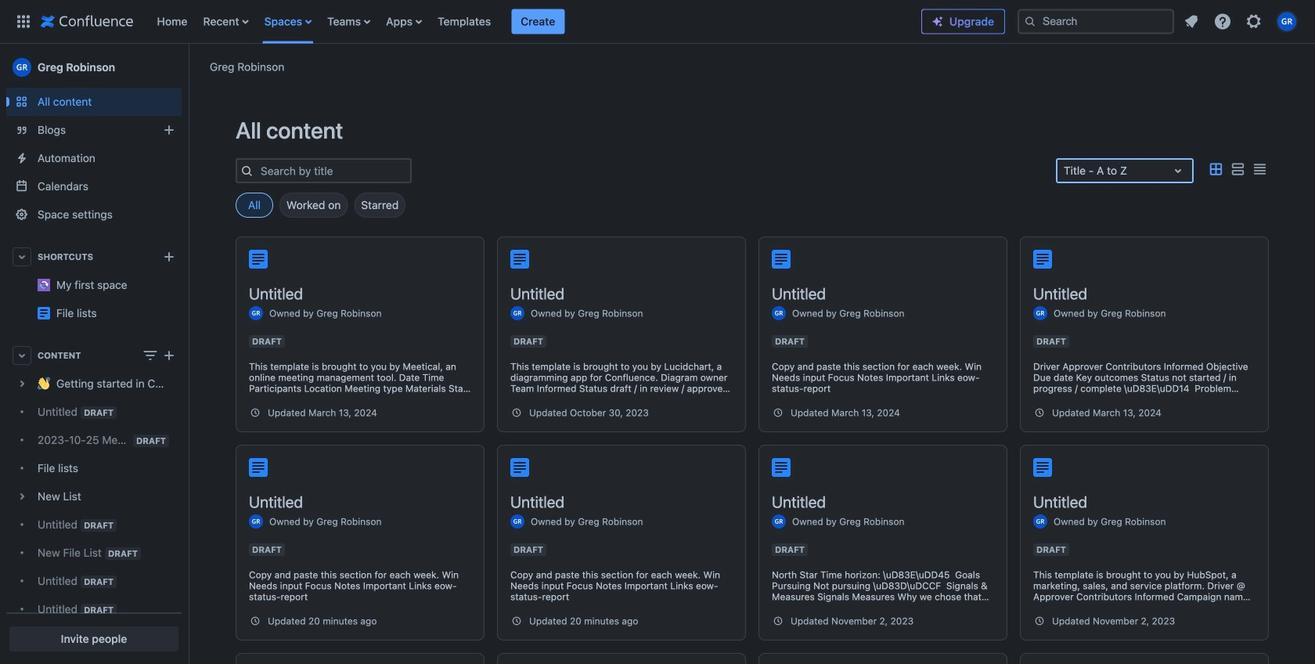 Task type: vqa. For each thing, say whether or not it's contained in the screenshot.
Space element
yes



Task type: locate. For each thing, give the bounding box(es) containing it.
tree inside space element
[[6, 370, 182, 664]]

search image
[[1024, 15, 1037, 28]]

create a blog image
[[160, 121, 179, 139]]

1 vertical spatial page image
[[511, 458, 529, 477]]

list for appswitcher icon
[[149, 0, 922, 43]]

0 vertical spatial page image
[[772, 250, 791, 269]]

page image
[[772, 250, 791, 269], [511, 458, 529, 477]]

file lists image
[[38, 307, 50, 319]]

tree
[[6, 370, 182, 664]]

1 horizontal spatial list
[[1178, 7, 1306, 36]]

create a page image
[[160, 346, 179, 365]]

list item
[[512, 9, 565, 34]]

help icon image
[[1214, 12, 1233, 31]]

appswitcher icon image
[[14, 12, 33, 31]]

profile picture image
[[249, 306, 263, 320], [511, 306, 525, 320], [772, 306, 786, 320], [1034, 306, 1048, 320], [249, 514, 263, 529], [511, 514, 525, 529], [772, 514, 786, 529], [1034, 514, 1048, 529]]

0 horizontal spatial list
[[149, 0, 922, 43]]

cards image
[[1207, 160, 1226, 179]]

Search by title field
[[256, 160, 410, 182]]

Search field
[[1018, 9, 1175, 34]]

0 horizontal spatial page image
[[511, 458, 529, 477]]

confluence image
[[41, 12, 134, 31], [41, 12, 134, 31]]

page image
[[249, 250, 268, 269], [511, 250, 529, 269], [1034, 250, 1052, 269], [249, 458, 268, 477], [772, 458, 791, 477], [1034, 458, 1052, 477]]

banner
[[0, 0, 1316, 44]]

list image
[[1229, 160, 1247, 179]]

list
[[149, 0, 922, 43], [1178, 7, 1306, 36]]

None search field
[[1018, 9, 1175, 34]]

space element
[[0, 44, 188, 664]]

premium image
[[932, 15, 944, 28]]



Task type: describe. For each thing, give the bounding box(es) containing it.
1 horizontal spatial page image
[[772, 250, 791, 269]]

collapse sidebar image
[[171, 52, 205, 83]]

compact list image
[[1251, 160, 1269, 179]]

settings icon image
[[1245, 12, 1264, 31]]

list for premium image at the right top of the page
[[1178, 7, 1306, 36]]

add shortcut image
[[160, 247, 179, 266]]

global element
[[9, 0, 922, 43]]

notification icon image
[[1182, 12, 1201, 31]]

list item inside global element
[[512, 9, 565, 34]]

change view image
[[141, 346, 160, 365]]

open image
[[1169, 161, 1188, 180]]



